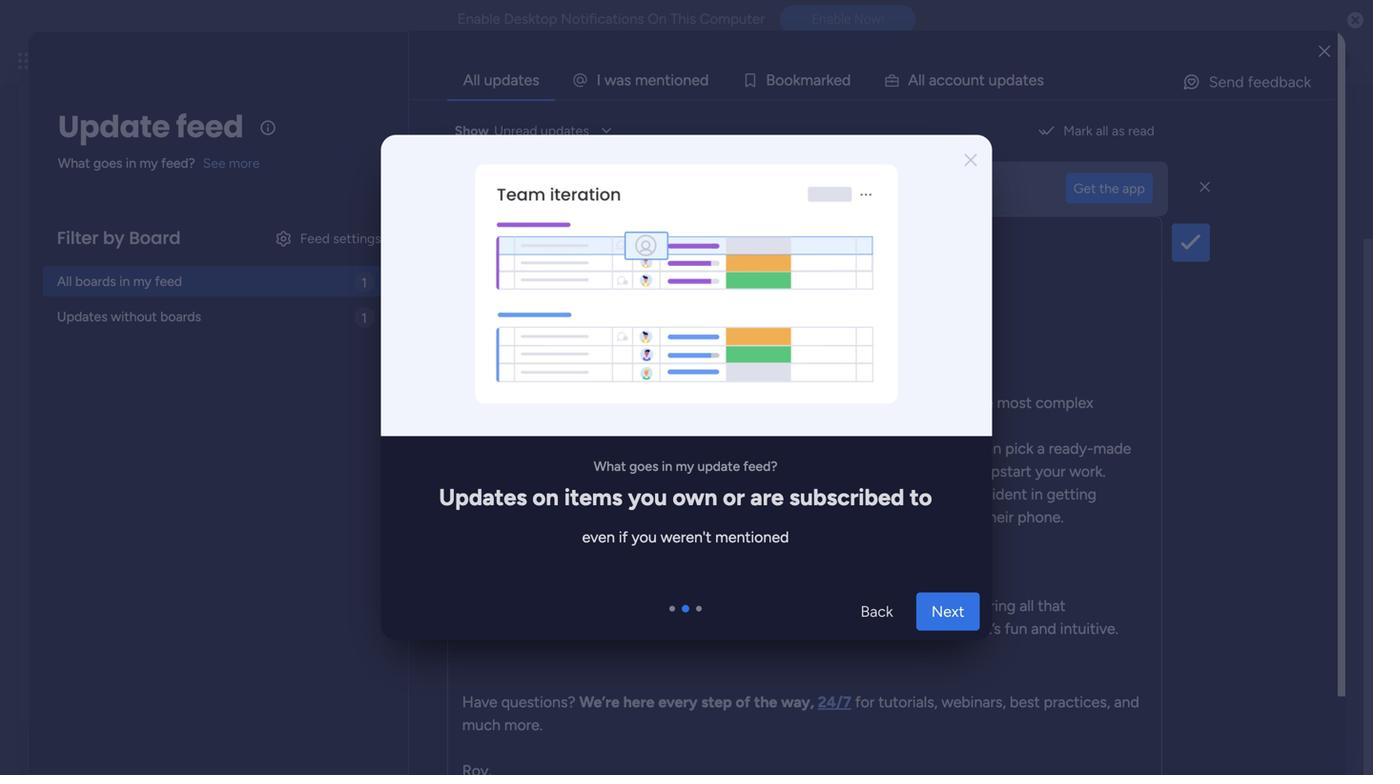 Task type: locate. For each thing, give the bounding box(es) containing it.
made inside it all starts with a customizable board. you can pick a ready-made template, make it your own, and choose the building blocks needed to jumpstart your work.
[[1094, 440, 1132, 458]]

and
[[548, 394, 574, 412], [725, 394, 750, 412], [546, 417, 571, 435], [1170, 427, 1192, 443], [344, 453, 369, 471], [677, 463, 703, 481], [882, 597, 907, 615], [718, 620, 743, 638], [1031, 620, 1057, 638], [1114, 693, 1140, 712]]

2 horizontal spatial of
[[852, 394, 867, 412]]

all for all updates
[[463, 71, 480, 89]]

b
[[766, 71, 776, 89]]

1 horizontal spatial dapulse x slim image
[[1200, 179, 1210, 196]]

and left start
[[344, 453, 369, 471]]

0 horizontal spatial of
[[639, 339, 654, 357]]

e right p
[[1029, 71, 1037, 89]]

updates down template,
[[439, 483, 527, 511]]

0 vertical spatial what
[[58, 155, 90, 171]]

all inside 'link'
[[463, 71, 480, 89]]

as down feel
[[924, 508, 939, 527]]

dapulse close image
[[1348, 11, 1364, 31]]

m for e
[[635, 71, 648, 89]]

board.
[[901, 440, 944, 458]]

have
[[780, 486, 812, 504]]

learn inside help center learn and get support
[[1134, 427, 1167, 443]]

0 vertical spatial ready-
[[1070, 155, 1115, 173]]

plan,
[[631, 394, 663, 412]]

0 horizontal spatial get
[[1114, 258, 1137, 276]]

n left p
[[971, 71, 979, 89]]

all updates link
[[448, 62, 555, 98]]

1 horizontal spatial feed?
[[744, 458, 778, 475]]

monday.com down started at right
[[1199, 335, 1276, 351]]

my down it
[[676, 458, 694, 475]]

get the app button
[[1066, 173, 1153, 204]]

read
[[1128, 123, 1155, 139]]

on inside to your first board and begin exploring all that monday.com has to offer on desktop and mobile. you'll quickly discover that it's fun and intuitive.
[[637, 620, 655, 638]]

1 horizontal spatial all
[[463, 71, 480, 89]]

with inside plan, manage and track all types of work, even for the most complex projects and workflows with ease.
[[648, 417, 678, 435]]

your up "mobile."
[[774, 597, 804, 615]]

template,
[[485, 463, 550, 481]]

you down own,
[[628, 483, 667, 511]]

2 horizontal spatial as
[[1112, 123, 1125, 139]]

all right it
[[701, 440, 715, 458]]

feed? left see
[[161, 155, 195, 171]]

group
[[670, 605, 702, 613]]

monday.com left has on the left bottom of the page
[[462, 620, 551, 638]]

even
[[911, 394, 944, 412], [582, 528, 615, 546]]

goes
[[93, 155, 123, 171], [630, 458, 659, 475]]

enable inside button
[[812, 11, 851, 27]]

a
[[908, 71, 919, 89]]

on
[[648, 10, 667, 28]]

get right & on the top right of the page
[[1114, 258, 1137, 276]]

learn down "help"
[[1134, 427, 1167, 443]]

0 horizontal spatial enable
[[457, 10, 501, 28]]

1 m from the left
[[635, 71, 648, 89]]

all for all boards in my feed
[[57, 273, 72, 289]]

0 vertical spatial we're
[[462, 316, 501, 334]]

updates
[[484, 71, 540, 89]]

your inside hi @john smith we're so glad you're here. this is the very beginning of your team's journey to exceptional teamwork.
[[657, 339, 688, 357]]

1 vertical spatial you
[[632, 528, 657, 546]]

1 vertical spatial what
[[594, 458, 626, 475]]

templates
[[1157, 155, 1225, 173], [1195, 196, 1263, 215]]

this
[[671, 10, 696, 28], [462, 339, 490, 357]]

dapulse x slim image
[[965, 150, 977, 172], [1200, 179, 1210, 196]]

2 horizontal spatial for
[[948, 394, 967, 412]]

1 vertical spatial you
[[712, 486, 738, 504]]

0 vertical spatial goes
[[93, 155, 123, 171]]

d for a l l a c c o u n t u p d a t e s
[[1006, 71, 1015, 89]]

templates inside button
[[1195, 196, 1263, 215]]

glad
[[525, 316, 554, 334]]

i w a s m e n t i o n e d
[[597, 71, 709, 89]]

1 vertical spatial update
[[69, 293, 127, 314]]

boards right without
[[160, 309, 201, 325]]

0 vertical spatial this
[[671, 10, 696, 28]]

own,
[[641, 463, 674, 481]]

a right be
[[855, 486, 863, 504]]

0 vertical spatial that
[[1038, 597, 1066, 615]]

get
[[1074, 180, 1096, 196]]

update feed
[[58, 105, 243, 148]]

0 horizontal spatial d
[[700, 71, 709, 89]]

all up close update feed (inbox) 'image'
[[57, 273, 72, 289]]

what inside 'what goes in my update feed? updates on items you own or are subscribed to'
[[594, 458, 626, 475]]

1 vertical spatial feed?
[[744, 458, 778, 475]]

update feed (inbox)
[[69, 293, 228, 314]]

enable left desktop
[[457, 10, 501, 28]]

1 horizontal spatial monday.com
[[1199, 335, 1276, 351]]

you'll
[[799, 620, 835, 638]]

enable left now!
[[812, 11, 851, 27]]

1 o from the left
[[674, 71, 683, 89]]

1 vertical spatial ready-
[[1049, 440, 1094, 458]]

of for have questions? we're here every step of the way, 24/7
[[736, 693, 751, 712]]

m
[[635, 71, 648, 89], [801, 71, 814, 89]]

the right get
[[1100, 180, 1119, 196]]

0 horizontal spatial this
[[462, 339, 490, 357]]

0 horizontal spatial k
[[793, 71, 801, 89]]

2 horizontal spatial n
[[971, 71, 979, 89]]

0 vertical spatial teammates
[[263, 453, 340, 471]]

roy mann
[[511, 243, 579, 261]]

goes down "update feed"
[[93, 155, 123, 171]]

templates right explore
[[1195, 196, 1263, 215]]

1 k from the left
[[793, 71, 801, 89]]

1 vertical spatial monday.com
[[462, 620, 551, 638]]

1 horizontal spatial on
[[637, 620, 655, 638]]

goes inside 'what goes in my update feed? updates on items you own or are subscribed to'
[[630, 458, 659, 475]]

your right "invite"
[[228, 453, 259, 471]]

m for a
[[801, 71, 814, 89]]

updates down "all boards in my feed"
[[57, 309, 108, 325]]

collaborating
[[409, 453, 499, 471]]

learn left & on the top right of the page
[[1059, 258, 1097, 276]]

0 vertical spatial for
[[948, 394, 967, 412]]

0 horizontal spatial u
[[962, 71, 971, 89]]

u left p
[[962, 71, 971, 89]]

learn for getting
[[1134, 335, 1167, 351]]

board
[[129, 226, 181, 250]]

feed?
[[161, 155, 195, 171], [744, 458, 778, 475]]

0 vertical spatial all
[[463, 71, 480, 89]]

what down exact
[[594, 458, 626, 475]]

most
[[997, 394, 1032, 412]]

with inside boost your workflow in minutes with ready-made templates
[[1289, 132, 1319, 150]]

back button
[[846, 593, 909, 631]]

started
[[1184, 313, 1229, 329]]

0 vertical spatial even
[[911, 394, 944, 412]]

1 u from the left
[[962, 71, 971, 89]]

t right w
[[665, 71, 671, 89]]

learn inside getting started learn how monday.com works
[[1134, 335, 1167, 351]]

in down "update feed"
[[126, 155, 136, 171]]

that
[[1038, 597, 1066, 615], [952, 620, 979, 638]]

discover
[[890, 620, 948, 638]]

journey
[[739, 339, 790, 357]]

roy
[[511, 243, 537, 261]]

update up what goes in my feed? see more
[[58, 105, 170, 148]]

all inside plan, manage and track all types of work, even for the most complex projects and workflows with ease.
[[792, 394, 807, 412]]

2 vertical spatial my
[[676, 458, 694, 475]]

o left r
[[776, 71, 784, 89]]

and inside it all starts with a customizable board. you can pick a ready-made template, make it your own, and choose the building blocks needed to jumpstart your work.
[[677, 463, 703, 481]]

you down choose
[[712, 486, 738, 504]]

1 d from the left
[[700, 71, 709, 89]]

for down 2023
[[948, 394, 967, 412]]

work
[[90, 219, 119, 235]]

my
[[140, 155, 158, 171], [133, 273, 152, 289], [676, 458, 694, 475]]

and inside for tutorials, webinars, best practices, and much more.
[[1114, 693, 1140, 712]]

1 horizontal spatial even
[[911, 394, 944, 412]]

1 for updates without boards
[[362, 310, 367, 326]]

0 horizontal spatial t
[[665, 71, 671, 89]]

0 horizontal spatial with
[[648, 417, 678, 435]]

0 vertical spatial made
[[1115, 155, 1153, 173]]

1 horizontal spatial what
[[594, 458, 626, 475]]

0 vertical spatial you
[[628, 483, 667, 511]]

tab list
[[447, 61, 1338, 99]]

get down center at the right bottom of page
[[1196, 427, 1216, 443]]

learn for help
[[1134, 427, 1167, 443]]

your right boost
[[1114, 132, 1144, 150]]

0 vertical spatial feed?
[[161, 155, 195, 171]]

feed up update feed (inbox)
[[155, 273, 182, 289]]

phone.
[[1018, 508, 1064, 527]]

ready- inside boost your workflow in minutes with ready-made templates
[[1070, 155, 1115, 173]]

all left 'updates'
[[463, 71, 480, 89]]

1 horizontal spatial u
[[989, 71, 997, 89]]

1 horizontal spatial updates
[[439, 483, 527, 511]]

1 s from the left
[[624, 71, 631, 89]]

0 horizontal spatial for
[[535, 440, 556, 458]]

o
[[674, 71, 683, 89], [776, 71, 784, 89], [784, 71, 793, 89], [953, 71, 962, 89]]

sales right our in the bottom of the page
[[1191, 518, 1221, 534]]

have questions? we're here every step of the way, 24/7
[[462, 693, 852, 712]]

1 vertical spatial feed
[[155, 273, 182, 289]]

and right fun
[[1031, 620, 1057, 638]]

in up update feed (inbox)
[[119, 273, 130, 289]]

0 horizontal spatial all
[[57, 273, 72, 289]]

desktop
[[504, 10, 557, 28]]

1 horizontal spatial with
[[762, 440, 791, 458]]

0 vertical spatial updates
[[57, 309, 108, 325]]

1 horizontal spatial goes
[[630, 458, 659, 475]]

of left work,
[[852, 394, 867, 412]]

0 horizontal spatial you
[[712, 486, 738, 504]]

a right pick
[[1038, 440, 1045, 458]]

m left i
[[635, 71, 648, 89]]

for inside plan, manage and track all types of work, even for the most complex projects and workflows with ease.
[[948, 394, 967, 412]]

notifications
[[583, 180, 658, 196]]

even down makes
[[582, 528, 615, 546]]

the up are
[[760, 463, 783, 481]]

0 horizontal spatial we're
[[462, 316, 501, 334]]

0 horizontal spatial as
[[857, 508, 872, 527]]

teammates up desktop
[[673, 597, 752, 615]]

1 horizontal spatial of
[[736, 693, 751, 712]]

all right mark
[[1096, 123, 1109, 139]]

1 vertical spatial of
[[852, 394, 867, 412]]

1 horizontal spatial this
[[671, 10, 696, 28]]

s right w
[[624, 71, 631, 89]]

of inside plan, manage and track all types of work, even for the most complex projects and workflows with ease.
[[852, 394, 867, 412]]

1 vertical spatial boards
[[160, 309, 201, 325]]

adjust for your exact needs:
[[485, 440, 683, 458]]

2 u from the left
[[989, 71, 997, 89]]

s
[[624, 71, 631, 89], [1037, 71, 1044, 89]]

2 vertical spatial feed
[[131, 293, 167, 314]]

2 horizontal spatial with
[[1289, 132, 1319, 150]]

teammates
[[263, 453, 340, 471], [673, 597, 752, 615]]

3 d from the left
[[1006, 71, 1015, 89]]

2 enable from the left
[[812, 11, 851, 27]]

update
[[698, 458, 740, 475]]

dapulse x slim image up the 'explore templates'
[[1200, 179, 1210, 196]]

1 horizontal spatial n
[[683, 71, 692, 89]]

blocks
[[845, 463, 888, 481]]

in down the needs:
[[662, 458, 673, 475]]

see
[[203, 155, 226, 171]]

2 vertical spatial of
[[736, 693, 751, 712]]

mann
[[541, 243, 579, 261]]

goes down the needs:
[[630, 458, 659, 475]]

to inside 'what goes in my update feed? updates on items you own or are subscribed to'
[[910, 483, 932, 511]]

1 e from the left
[[648, 71, 657, 89]]

0 vertical spatial monday.com
[[1199, 335, 1276, 351]]

you inside it all starts with a customizable board. you can pick a ready-made template, make it your own, and choose the building blocks needed to jumpstart your work.
[[948, 440, 974, 458]]

of for plan, manage and track all types of work, even for the most complex projects and workflows with ease.
[[852, 394, 867, 412]]

1 vertical spatial all
[[57, 273, 72, 289]]

app
[[1123, 180, 1145, 196]]

made up work.
[[1094, 440, 1132, 458]]

0 horizontal spatial boards
[[75, 273, 116, 289]]

your down have
[[784, 508, 815, 527]]

2 t from the left
[[979, 71, 985, 89]]

subscribed
[[790, 483, 905, 511]]

1 horizontal spatial s
[[1037, 71, 1044, 89]]

ready- inside it all starts with a customizable board. you can pick a ready-made template, make it your own, and choose the building blocks needed to jumpstart your work.
[[1049, 440, 1094, 458]]

the left most
[[971, 394, 994, 412]]

2 o from the left
[[776, 71, 784, 89]]

0 horizontal spatial that
[[952, 620, 979, 638]]

teammates for invite
[[673, 597, 752, 615]]

0 horizontal spatial teammates
[[263, 453, 340, 471]]

with
[[1289, 132, 1319, 150], [648, 417, 678, 435], [762, 440, 791, 458]]

1 vertical spatial get
[[1196, 427, 1216, 443]]

all up fun
[[1020, 597, 1034, 615]]

2 vertical spatial learn
[[1134, 427, 1167, 443]]

pick
[[1006, 440, 1034, 458]]

and up discover
[[882, 597, 907, 615]]

select product image
[[17, 52, 36, 71]]

0 horizontal spatial feed?
[[161, 155, 195, 171]]

d
[[700, 71, 709, 89], [842, 71, 851, 89], [1006, 71, 1015, 89]]

by
[[103, 226, 125, 250]]

items
[[564, 483, 623, 511]]

feed up see
[[176, 105, 243, 148]]

my up update feed (inbox)
[[133, 273, 152, 289]]

enable
[[457, 10, 501, 28], [812, 11, 851, 27]]

confident
[[961, 486, 1028, 504]]

learn down 'getting'
[[1134, 335, 1167, 351]]

1 vertical spatial on
[[637, 620, 655, 638]]

2 m from the left
[[801, 71, 814, 89]]

made inside boost your workflow in minutes with ready-made templates
[[1115, 155, 1153, 173]]

boost your workflow in minutes with ready-made templates
[[1070, 132, 1319, 173]]

what for more
[[58, 155, 90, 171]]

make
[[554, 463, 590, 481]]

is
[[494, 339, 504, 357]]

back
[[861, 603, 894, 621]]

l left p
[[919, 71, 922, 89]]

o right w
[[674, 71, 683, 89]]

mentioned
[[715, 528, 789, 546]]

on inside 'what goes in my update feed? updates on items you own or are subscribed to'
[[533, 483, 559, 511]]

1 horizontal spatial for
[[855, 693, 875, 712]]

for up make
[[535, 440, 556, 458]]

and right the practices,
[[1114, 693, 1140, 712]]

on down make
[[533, 483, 559, 511]]

your left team's at the top right of the page
[[657, 339, 688, 357]]

in
[[1215, 132, 1227, 150], [126, 155, 136, 171], [119, 273, 130, 289], [662, 458, 673, 475], [1031, 486, 1043, 504], [768, 508, 780, 527]]

0 vertical spatial dapulse x slim image
[[965, 150, 977, 172]]

we're left here
[[579, 693, 620, 712]]

0 vertical spatial feed
[[176, 105, 243, 148]]

teammates left start
[[263, 453, 340, 471]]

you right if
[[632, 528, 657, 546]]

it all starts with a customizable board. you can pick a ready-made template, make it your own, and choose the building blocks needed to jumpstart your work.
[[485, 440, 1132, 481]]

0 horizontal spatial goes
[[93, 155, 123, 171]]

teammates for invite
[[263, 453, 340, 471]]

sales up our in the bottom of the page
[[1187, 496, 1218, 512]]

even down nov 17, 2023
[[911, 394, 944, 412]]

in left minutes
[[1215, 132, 1227, 150]]

0 vertical spatial templates
[[1157, 155, 1225, 173]]

feedback
[[1248, 73, 1312, 91]]

computer
[[700, 10, 765, 28]]

n
[[657, 71, 665, 89], [683, 71, 692, 89], [971, 71, 979, 89]]

you
[[948, 440, 974, 458], [712, 486, 738, 504]]

dapulse x slim image down a l l a c c o u n t u p d a t e s on the top of the page
[[965, 150, 977, 172]]

m left r
[[801, 71, 814, 89]]

2 vertical spatial for
[[855, 693, 875, 712]]

1 l from the left
[[919, 71, 922, 89]]

on right offer
[[637, 620, 655, 638]]

l right a
[[922, 71, 925, 89]]

t left p
[[979, 71, 985, 89]]

simple
[[876, 508, 920, 527]]

phone
[[755, 180, 793, 196]]

0 horizontal spatial what
[[58, 155, 90, 171]]

desktop
[[658, 620, 714, 638]]

1 horizontal spatial teammates
[[673, 597, 752, 615]]

your inside to your first board and begin exploring all that monday.com has to offer on desktop and mobile. you'll quickly discover that it's fun and intuitive.
[[774, 597, 804, 615]]

of right beginning
[[639, 339, 654, 357]]

don't
[[741, 486, 776, 504]]

john smith image
[[1320, 46, 1351, 76]]

your up getting
[[1036, 463, 1066, 481]]

to inside it all starts with a customizable board. you can pick a ready-made template, make it your own, and choose the building blocks needed to jumpstart your work.
[[947, 463, 962, 481]]

feed for update feed
[[176, 105, 243, 148]]

0 vertical spatial my
[[140, 155, 158, 171]]

1 vertical spatial goes
[[630, 458, 659, 475]]

the right is
[[508, 339, 531, 357]]

1 horizontal spatial you
[[948, 440, 974, 458]]

1 vertical spatial this
[[462, 339, 490, 357]]

ready- up work.
[[1049, 440, 1094, 458]]

s right p
[[1037, 71, 1044, 89]]

4 o from the left
[[953, 71, 962, 89]]

p
[[997, 71, 1006, 89]]

1 horizontal spatial m
[[801, 71, 814, 89]]

you left can
[[948, 440, 974, 458]]

contact
[[1134, 496, 1184, 512]]

invite
[[594, 597, 634, 615]]

my inside 'what goes in my update feed? updates on items you own or are subscribed to'
[[676, 458, 694, 475]]

templates down workflow
[[1157, 155, 1225, 173]]

1 vertical spatial made
[[1094, 440, 1132, 458]]

next
[[932, 603, 965, 621]]

r
[[821, 71, 827, 89]]

settings
[[333, 230, 381, 247]]

you inside you don't have to be a techie to feel confident in getting started, which makes onboarding anyone in your team as simple as using their phone.
[[712, 486, 738, 504]]

17,
[[915, 368, 932, 386]]

as right the team
[[857, 508, 872, 527]]

my for more
[[140, 155, 158, 171]]

1 vertical spatial my
[[133, 273, 152, 289]]

1 vertical spatial teammates
[[673, 597, 752, 615]]

0 vertical spatial on
[[533, 483, 559, 511]]

more.
[[504, 716, 543, 734]]

and down it
[[677, 463, 703, 481]]

3 e from the left
[[834, 71, 842, 89]]

as inside 'button'
[[1112, 123, 1125, 139]]

your up make
[[559, 440, 591, 458]]

0 horizontal spatial monday.com
[[462, 620, 551, 638]]

in inside boost your workflow in minutes with ready-made templates
[[1215, 132, 1227, 150]]

0 horizontal spatial n
[[657, 71, 665, 89]]

3 t from the left
[[1023, 71, 1029, 89]]

the inside button
[[1100, 180, 1119, 196]]

a right i
[[617, 71, 624, 89]]

1 enable from the left
[[457, 10, 501, 28]]

this right on
[[671, 10, 696, 28]]

2023
[[935, 368, 968, 386]]

1 horizontal spatial k
[[827, 71, 834, 89]]

e left i
[[648, 71, 657, 89]]

1 vertical spatial with
[[648, 417, 678, 435]]

it
[[594, 463, 603, 481]]

0 vertical spatial of
[[639, 339, 654, 357]]

0 horizontal spatial m
[[635, 71, 648, 89]]



Task type: describe. For each thing, give the bounding box(es) containing it.
a up building
[[795, 440, 803, 458]]

if
[[619, 528, 628, 546]]

your right receive
[[553, 180, 580, 196]]

feed settings button
[[266, 223, 389, 254]]

get inside help center learn and get support
[[1196, 427, 1216, 443]]

a inside you don't have to be a techie to feel confident in getting started, which makes onboarding anyone in your team as simple as using their phone.
[[855, 486, 863, 504]]

all inside it all starts with a customizable board. you can pick a ready-made template, make it your own, and choose the building blocks needed to jumpstart your work.
[[701, 440, 715, 458]]

0 horizontal spatial even
[[582, 528, 615, 546]]

started,
[[485, 508, 538, 527]]

close update feed (inbox) image
[[42, 292, 65, 315]]

all updates
[[463, 71, 540, 89]]

send
[[1209, 73, 1244, 91]]

enable for enable desktop notifications on this computer
[[457, 10, 501, 28]]

lottie animation image
[[379, 135, 992, 436]]

choose
[[706, 463, 756, 481]]

even inside plan, manage and track all types of work, even for the most complex projects and workflows with ease.
[[911, 394, 944, 412]]

this inside hi @john smith we're so glad you're here. this is the very beginning of your team's journey to exceptional teamwork.
[[462, 339, 490, 357]]

next button
[[916, 593, 980, 631]]

2 s from the left
[[1037, 71, 1044, 89]]

what for updates
[[594, 458, 626, 475]]

makes
[[586, 508, 629, 527]]

i
[[597, 71, 601, 89]]

filter
[[57, 226, 99, 250]]

help center element
[[1059, 385, 1345, 462]]

2 c from the left
[[945, 71, 953, 89]]

meet
[[1134, 518, 1165, 534]]

update for update feed (inbox)
[[69, 293, 127, 314]]

a right "b"
[[814, 71, 821, 89]]

jumpstart
[[966, 463, 1032, 481]]

contact sales element
[[1059, 477, 1345, 553]]

3 n from the left
[[971, 71, 979, 89]]

work.
[[1070, 463, 1106, 481]]

1 horizontal spatial as
[[924, 508, 939, 527]]

i
[[671, 71, 674, 89]]

hi
[[462, 293, 477, 311]]

2 l from the left
[[922, 71, 925, 89]]

smith
[[534, 293, 574, 311]]

1 for all boards in my feed
[[362, 275, 367, 291]]

has
[[554, 620, 578, 638]]

customizable
[[807, 440, 897, 458]]

getting started learn how monday.com works
[[1134, 313, 1315, 351]]

1 t from the left
[[665, 71, 671, 89]]

1 c from the left
[[937, 71, 945, 89]]

first
[[808, 597, 835, 615]]

step
[[701, 693, 732, 712]]

1 vertical spatial sales
[[1191, 518, 1221, 534]]

notifications
[[561, 10, 644, 28]]

feed? inside 'what goes in my update feed? updates on items you own or are subscribed to'
[[744, 458, 778, 475]]

anyone
[[715, 508, 765, 527]]

workflow
[[1148, 132, 1211, 150]]

enable for enable now!
[[812, 11, 851, 27]]

work,
[[871, 394, 907, 412]]

updates inside 'what goes in my update feed? updates on items you own or are subscribed to'
[[439, 483, 527, 511]]

techie
[[867, 486, 910, 504]]

monday.com inside getting started learn how monday.com works
[[1199, 335, 1276, 351]]

0 vertical spatial sales
[[1187, 496, 1218, 512]]

webinars,
[[942, 693, 1006, 712]]

monday.com inside to your first board and begin exploring all that monday.com has to offer on desktop and mobile. you'll quickly discover that it's fun and intuitive.
[[462, 620, 551, 638]]

your right invite
[[637, 597, 669, 615]]

0 vertical spatial boards
[[75, 273, 116, 289]]

4 e from the left
[[1029, 71, 1037, 89]]

board
[[839, 597, 878, 615]]

component image
[[66, 217, 83, 234]]

what goes in my feed? see more
[[58, 155, 260, 171]]

send feedback button
[[1175, 67, 1319, 97]]

adoption:
[[641, 486, 708, 504]]

your inside you don't have to be a techie to feel confident in getting started, which makes onboarding anyone in your team as simple as using their phone.
[[784, 508, 815, 527]]

3 o from the left
[[784, 71, 793, 89]]

track
[[754, 394, 788, 412]]

or
[[723, 483, 745, 511]]

we're inside hi @john smith we're so glad you're here. this is the very beginning of your team's journey to exceptional teamwork.
[[462, 316, 501, 334]]

robust:
[[577, 394, 627, 412]]

works
[[1280, 335, 1315, 351]]

enable now! button
[[780, 5, 916, 34]]

of inside hi @john smith we're so glad you're here. this is the very beginning of your team's journey to exceptional teamwork.
[[639, 339, 654, 357]]

minutes
[[1230, 132, 1285, 150]]

2 k from the left
[[827, 71, 834, 89]]

a right p
[[1015, 71, 1023, 89]]

to your first board and begin exploring all that monday.com has to offer on desktop and mobile. you'll quickly discover that it's fun and intuitive.
[[462, 597, 1119, 638]]

your inside boost your workflow in minutes with ready-made templates
[[1114, 132, 1144, 150]]

lottie animation element
[[379, 135, 992, 436]]

templates inside boost your workflow in minutes with ready-made templates
[[1157, 155, 1225, 173]]

mobile.
[[747, 620, 796, 638]]

1 vertical spatial dapulse x slim image
[[1200, 179, 1210, 196]]

boost
[[1070, 132, 1110, 150]]

and inside help center learn and get support
[[1170, 427, 1192, 443]]

feed for update feed (inbox)
[[131, 293, 167, 314]]

own
[[673, 483, 718, 511]]

inspired
[[1141, 258, 1196, 276]]

workflows
[[575, 417, 645, 435]]

even if you weren't mentioned
[[582, 528, 789, 546]]

easy
[[485, 486, 518, 504]]

in down don't
[[768, 508, 780, 527]]

manage
[[667, 394, 721, 412]]

my for updates
[[676, 458, 694, 475]]

needed
[[892, 463, 944, 481]]

1 n from the left
[[657, 71, 665, 89]]

tutorials,
[[879, 693, 938, 712]]

0 vertical spatial learn
[[1059, 258, 1097, 276]]

2 e from the left
[[692, 71, 700, 89]]

2 d from the left
[[842, 71, 851, 89]]

mark all as read
[[1064, 123, 1155, 139]]

the left "way,"
[[754, 693, 778, 712]]

templates image image
[[1076, 0, 1328, 114]]

w
[[605, 71, 617, 89]]

the inside it all starts with a customizable board. you can pick a ready-made template, make it your own, and choose the building blocks needed to jumpstart your work.
[[760, 463, 783, 481]]

all inside 'button'
[[1096, 123, 1109, 139]]

adjust
[[485, 440, 531, 458]]

d for i w a s m e n t i o n e d
[[700, 71, 709, 89]]

1 vertical spatial we're
[[579, 693, 620, 712]]

building
[[786, 463, 841, 481]]

1 horizontal spatial that
[[1038, 597, 1066, 615]]

goes for updates
[[630, 458, 659, 475]]

feel
[[932, 486, 957, 504]]

with inside it all starts with a customizable board. you can pick a ready-made template, make it your own, and choose the building blocks needed to jumpstart your work.
[[762, 440, 791, 458]]

to inside hi @john smith we're so glad you're here. this is the very beginning of your team's journey to exceptional teamwork.
[[794, 339, 809, 357]]

a right a
[[929, 71, 937, 89]]

it's
[[983, 620, 1001, 638]]

receive
[[502, 180, 550, 196]]

the inside hi @john smith we're so glad you're here. this is the very beginning of your team's journey to exceptional teamwork.
[[508, 339, 531, 357]]

easy onboarding, fast adoption:
[[485, 486, 708, 504]]

2 n from the left
[[683, 71, 692, 89]]

learn & get inspired
[[1059, 258, 1196, 276]]

goes for more
[[93, 155, 123, 171]]

hi @john smith we're so glad you're here. this is the very beginning of your team's journey to exceptional teamwork.
[[462, 293, 972, 357]]

in up phone.
[[1031, 486, 1043, 504]]

plan, manage and track all types of work, even for the most complex projects and workflows with ease.
[[485, 394, 1094, 435]]

you inside 'what goes in my update feed? updates on items you own or are subscribed to'
[[628, 483, 667, 511]]

our
[[1168, 518, 1188, 534]]

here.
[[603, 316, 636, 334]]

close image
[[1319, 45, 1331, 58]]

team
[[818, 508, 853, 527]]

1 vertical spatial that
[[952, 620, 979, 638]]

team's
[[692, 339, 735, 357]]

update for update feed
[[58, 105, 170, 148]]

0 vertical spatial get
[[1114, 258, 1137, 276]]

here
[[623, 693, 655, 712]]

work management > main workspace
[[90, 219, 312, 235]]

center
[[1166, 405, 1206, 421]]

your up fast
[[607, 463, 637, 481]]

tab list containing all updates
[[447, 61, 1338, 99]]

all inside to your first board and begin exploring all that monday.com has to offer on desktop and mobile. you'll quickly discover that it's fun and intuitive.
[[1020, 597, 1034, 615]]

you're
[[557, 316, 599, 334]]

for inside for tutorials, webinars, best practices, and much more.
[[855, 693, 875, 712]]

and left track
[[725, 394, 750, 412]]

quickly
[[838, 620, 886, 638]]

starts
[[719, 440, 758, 458]]

using
[[942, 508, 979, 527]]

for tutorials, webinars, best practices, and much more.
[[462, 693, 1140, 734]]

practices,
[[1044, 693, 1111, 712]]

the inside plan, manage and track all types of work, even for the most complex projects and workflows with ease.
[[971, 394, 994, 412]]

explore
[[1140, 196, 1191, 215]]

intuitive.
[[1060, 620, 1119, 638]]

best
[[1010, 693, 1040, 712]]

and left 'robust:'
[[548, 394, 574, 412]]

how
[[1170, 335, 1196, 351]]

teamwork.
[[898, 339, 972, 357]]

way,
[[781, 693, 814, 712]]

in inside 'what goes in my update feed? updates on items you own or are subscribed to'
[[662, 458, 673, 475]]

0 horizontal spatial updates
[[57, 309, 108, 325]]

nov 17, 2023
[[885, 368, 968, 386]]

management
[[122, 219, 201, 235]]

24/7
[[818, 693, 852, 712]]

and left "mobile."
[[718, 620, 743, 638]]

feed
[[300, 230, 330, 247]]

your left phone
[[725, 180, 752, 196]]

1 vertical spatial for
[[535, 440, 556, 458]]

24/7 link
[[818, 693, 852, 712]]

and down the intuitive and robust:
[[546, 417, 571, 435]]



Task type: vqa. For each thing, say whether or not it's contained in the screenshot.
1st Owner from the bottom of the page
no



